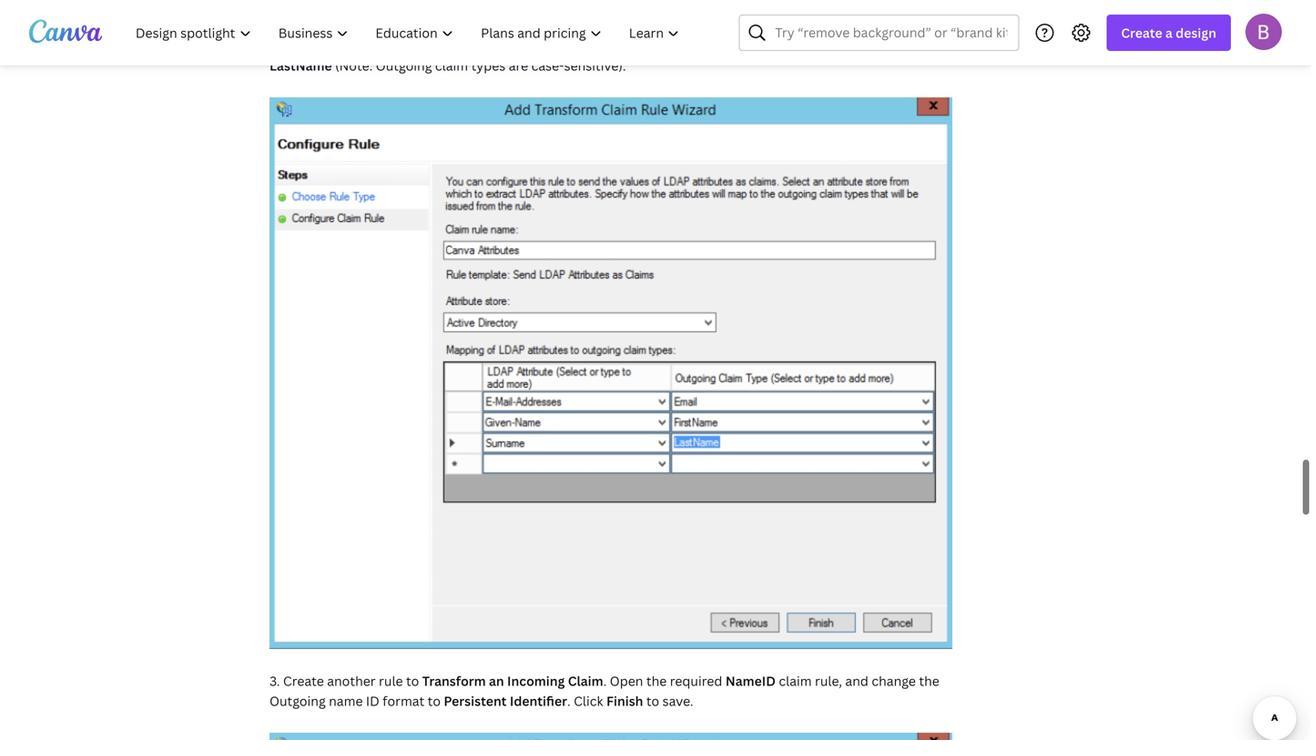 Task type: locate. For each thing, give the bounding box(es) containing it.
0 vertical spatial types
[[702, 37, 736, 54]]

sensitive).
[[564, 57, 626, 74]]

lastname
[[270, 57, 332, 74]]

the up save.
[[647, 673, 667, 690]]

2 the from the left
[[920, 673, 940, 690]]

1 horizontal spatial the
[[920, 673, 940, 690]]

claim rule, and change the outgoing name id format to
[[270, 673, 940, 710]]

0 horizontal spatial the
[[647, 673, 667, 690]]

. left add
[[574, 37, 577, 54]]

1 horizontal spatial and
[[872, 37, 895, 54]]

0 vertical spatial rule
[[337, 37, 362, 54]]

types left are
[[472, 57, 506, 74]]

3. create another rule to transform an incoming claim . open the required nameid
[[270, 673, 776, 690]]

0 horizontal spatial and
[[846, 673, 869, 690]]

the right "change"
[[920, 673, 940, 690]]

3.
[[270, 673, 280, 690]]

types left for
[[702, 37, 736, 54]]

2 vertical spatial claim
[[779, 673, 812, 690]]

1 , from the left
[[795, 37, 801, 54]]

outgoing inside , and lastname (note: outgoing claim types are case-sensitive).
[[376, 57, 432, 74]]

0 horizontal spatial .
[[568, 693, 571, 710]]

a left 'design'
[[1166, 24, 1173, 41]]

outgoing
[[376, 57, 432, 74], [270, 693, 326, 710]]

claim inside , and lastname (note: outgoing claim types are case-sensitive).
[[435, 57, 468, 74]]

transform
[[423, 673, 486, 690]]

save.
[[663, 693, 694, 710]]

claim
[[666, 37, 699, 54], [435, 57, 468, 74], [779, 673, 812, 690]]

claim right the outgoing
[[666, 37, 699, 54]]

types
[[702, 37, 736, 54], [472, 57, 506, 74]]

(note:
[[335, 57, 373, 74]]

1 horizontal spatial rule
[[379, 673, 403, 690]]

rule up (note:
[[337, 37, 362, 54]]

0 vertical spatial claim
[[666, 37, 699, 54]]

1 horizontal spatial ,
[[866, 37, 869, 54]]

to left save.
[[647, 693, 660, 710]]

the inside claim rule, and change the outgoing name id format to
[[920, 673, 940, 690]]

1 horizontal spatial a
[[1166, 24, 1173, 41]]

0 horizontal spatial outgoing
[[270, 693, 326, 710]]

case-
[[532, 57, 565, 74]]

0 horizontal spatial a
[[327, 37, 334, 54]]

1 vertical spatial and
[[846, 673, 869, 690]]

1 vertical spatial .
[[604, 673, 607, 690]]

2.
[[270, 37, 280, 54]]

a inside dropdown button
[[1166, 24, 1173, 41]]

1 horizontal spatial .
[[574, 37, 577, 54]]

0 horizontal spatial ,
[[795, 37, 801, 54]]

1 horizontal spatial outgoing
[[376, 57, 432, 74]]

1 horizontal spatial types
[[702, 37, 736, 54]]

persistent
[[444, 693, 507, 710]]

0 horizontal spatial types
[[472, 57, 506, 74]]

open
[[610, 673, 644, 690]]

. left click
[[568, 693, 571, 710]]

1 vertical spatial types
[[472, 57, 506, 74]]

, inside , and lastname (note: outgoing claim types are case-sensitive).
[[866, 37, 869, 54]]

1 vertical spatial outgoing
[[270, 693, 326, 710]]

, for ,
[[795, 37, 801, 54]]

the
[[647, 673, 667, 690], [920, 673, 940, 690]]

0 horizontal spatial rule
[[337, 37, 362, 54]]

1 vertical spatial rule
[[379, 673, 403, 690]]

1 the from the left
[[647, 673, 667, 690]]

create left 'design'
[[1122, 24, 1163, 41]]

identifier
[[510, 693, 568, 710]]

create a design
[[1122, 24, 1217, 41]]

.
[[574, 37, 577, 54], [604, 673, 607, 690], [568, 693, 571, 710]]

to
[[365, 37, 378, 54], [406, 673, 419, 690], [428, 693, 441, 710], [647, 693, 660, 710]]

0 vertical spatial outgoing
[[376, 57, 432, 74]]

0 horizontal spatial claim
[[435, 57, 468, 74]]

and
[[872, 37, 895, 54], [846, 673, 869, 690]]

outgoing down send
[[376, 57, 432, 74]]

rule up format
[[379, 673, 403, 690]]

claim down top level navigation element
[[435, 57, 468, 74]]

format
[[383, 693, 425, 710]]

,
[[795, 37, 801, 54], [866, 37, 869, 54]]

an
[[489, 673, 504, 690]]

and inside claim rule, and change the outgoing name id format to
[[846, 673, 869, 690]]

a
[[1166, 24, 1173, 41], [327, 37, 334, 54]]

outgoing inside claim rule, and change the outgoing name id format to
[[270, 693, 326, 710]]

claim left rule, on the bottom right
[[779, 673, 812, 690]]

change
[[872, 673, 916, 690]]

2 horizontal spatial claim
[[779, 673, 812, 690]]

2 vertical spatial .
[[568, 693, 571, 710]]

a up lastname
[[327, 37, 334, 54]]

2 , from the left
[[866, 37, 869, 54]]

1 vertical spatial claim
[[435, 57, 468, 74]]

. left open
[[604, 673, 607, 690]]

create right 3.
[[283, 673, 324, 690]]

create
[[1122, 24, 1163, 41], [283, 37, 324, 54], [283, 673, 324, 690]]

2. create a rule to send
[[270, 37, 411, 54]]

0 vertical spatial and
[[872, 37, 895, 54]]

are
[[509, 57, 529, 74]]

2 horizontal spatial .
[[604, 673, 607, 690]]

name
[[329, 693, 363, 710]]

outgoing down 3.
[[270, 693, 326, 710]]

bob builder image
[[1246, 13, 1283, 50]]

rule
[[337, 37, 362, 54], [379, 673, 403, 690]]

create up lastname
[[283, 37, 324, 54]]

add
[[580, 37, 605, 54]]

create inside dropdown button
[[1122, 24, 1163, 41]]

to left send
[[365, 37, 378, 54]]

to down transform
[[428, 693, 441, 710]]

1 horizontal spatial claim
[[666, 37, 699, 54]]



Task type: vqa. For each thing, say whether or not it's contained in the screenshot.
leftmost Outgoing
yes



Task type: describe. For each thing, give the bounding box(es) containing it.
claim inside claim rule, and change the outgoing name id format to
[[779, 673, 812, 690]]

design
[[1176, 24, 1217, 41]]

0 vertical spatial .
[[574, 37, 577, 54]]

another
[[327, 673, 376, 690]]

, for , and lastname (note: outgoing claim types are case-sensitive).
[[866, 37, 869, 54]]

types inside , and lastname (note: outgoing claim types are case-sensitive).
[[472, 57, 506, 74]]

and inside , and lastname (note: outgoing claim types are case-sensitive).
[[872, 37, 895, 54]]

, and lastname (note: outgoing claim types are case-sensitive).
[[270, 37, 895, 74]]

outgoing
[[609, 37, 663, 54]]

for
[[739, 37, 757, 54]]

. add outgoing claim types for
[[574, 37, 761, 54]]

nameid
[[726, 673, 776, 690]]

required
[[670, 673, 723, 690]]

claim
[[568, 673, 604, 690]]

create for 2. create a rule to send
[[283, 37, 324, 54]]

rule for a
[[337, 37, 362, 54]]

persistent identifier . click finish to save.
[[444, 693, 694, 710]]

to up format
[[406, 673, 419, 690]]

create a design button
[[1107, 15, 1232, 51]]

top level navigation element
[[124, 15, 696, 51]]

rule for another
[[379, 673, 403, 690]]

rule,
[[815, 673, 843, 690]]

send
[[381, 37, 411, 54]]

click
[[574, 693, 604, 710]]

id
[[366, 693, 380, 710]]

incoming
[[508, 673, 565, 690]]

finish
[[607, 693, 644, 710]]

to inside claim rule, and change the outgoing name id format to
[[428, 693, 441, 710]]

Try "remove background" or "brand kit" search field
[[776, 15, 1008, 50]]

create for 3. create another rule to transform an incoming claim . open the required nameid
[[283, 673, 324, 690]]



